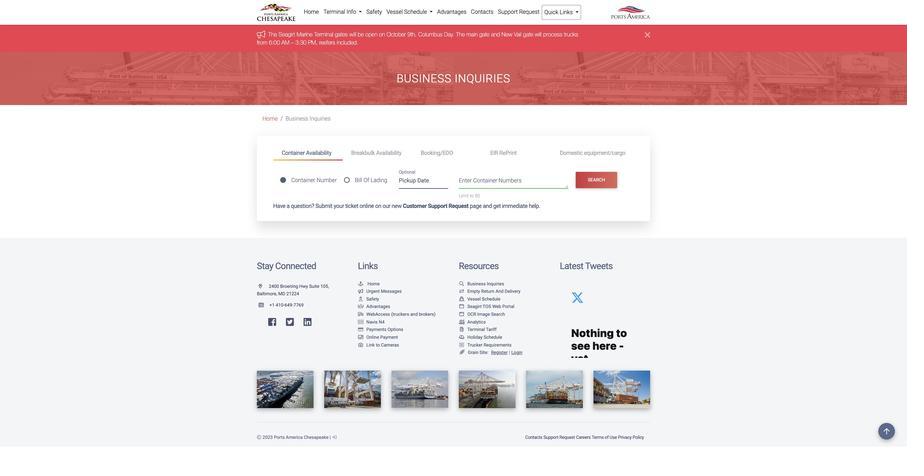 Task type: vqa. For each thing, say whether or not it's contained in the screenshot.
Payments Options link
yes



Task type: locate. For each thing, give the bounding box(es) containing it.
0 horizontal spatial availability
[[306, 150, 331, 156]]

container for container availability
[[282, 150, 305, 156]]

0 horizontal spatial vessel
[[387, 9, 403, 15]]

1 horizontal spatial bullhorn image
[[358, 290, 364, 294]]

1 vertical spatial support
[[428, 203, 447, 210]]

the right day.
[[456, 31, 465, 38]]

enter container numbers
[[459, 177, 522, 184]]

anchor image
[[358, 282, 364, 287]]

and left new
[[491, 31, 500, 38]]

contacts link
[[469, 5, 496, 19], [525, 432, 543, 445]]

0 vertical spatial contacts
[[471, 9, 494, 15]]

safety link up open
[[364, 5, 384, 19]]

copyright image
[[257, 436, 261, 441]]

1 horizontal spatial |
[[509, 350, 510, 356]]

link
[[366, 343, 375, 348]]

links right quick
[[560, 9, 573, 16]]

0 vertical spatial |
[[509, 350, 510, 356]]

latest
[[560, 261, 583, 272]]

vessel
[[387, 9, 403, 15], [467, 297, 481, 302]]

inquiries
[[455, 72, 510, 85], [310, 116, 331, 122], [487, 282, 504, 287]]

seagirt up ocr
[[467, 305, 482, 310]]

baltimore,
[[257, 292, 277, 297]]

grain
[[468, 351, 479, 356]]

search down web
[[491, 312, 505, 318]]

and left get in the top of the page
[[483, 203, 492, 210]]

0 vertical spatial inquiries
[[455, 72, 510, 85]]

bullhorn image up "from" at the top
[[257, 30, 268, 38]]

0 vertical spatial schedule
[[404, 9, 427, 15]]

request down limit
[[449, 203, 469, 210]]

holiday schedule link
[[459, 335, 502, 341]]

included.
[[337, 39, 358, 46]]

2 vertical spatial and
[[410, 312, 418, 318]]

truck container image
[[358, 313, 364, 317]]

latest tweets
[[560, 261, 613, 272]]

and left brokers)
[[410, 312, 418, 318]]

1 horizontal spatial search
[[588, 178, 605, 183]]

facebook square image
[[268, 318, 276, 327]]

0 vertical spatial safety link
[[364, 5, 384, 19]]

terminal inside "the seagirt marine terminal gates will be open on october 9th, columbus day. the main gate and new vail gate will process trucks from 6:00 am – 3:30 pm, reefers included."
[[314, 31, 333, 38]]

vessel down empty
[[467, 297, 481, 302]]

0 vertical spatial on
[[379, 31, 385, 38]]

1 vertical spatial links
[[358, 261, 378, 272]]

schedule up "9th,"
[[404, 9, 427, 15]]

9th,
[[408, 31, 417, 38]]

0 vertical spatial request
[[519, 9, 540, 15]]

0 vertical spatial vessel schedule
[[387, 9, 428, 15]]

0 vertical spatial browser image
[[459, 305, 465, 310]]

online
[[366, 335, 379, 341]]

bullhorn image inside urgent messages 'link'
[[358, 290, 364, 294]]

broening
[[280, 284, 298, 289]]

1 horizontal spatial links
[[560, 9, 573, 16]]

request left quick
[[519, 9, 540, 15]]

1 horizontal spatial home
[[304, 9, 319, 15]]

browser image inside ocr image search "link"
[[459, 313, 465, 317]]

0 vertical spatial to
[[470, 193, 474, 199]]

vessel schedule link
[[384, 5, 435, 19], [459, 297, 500, 302]]

login link
[[511, 351, 523, 356]]

immediate
[[502, 203, 528, 210]]

1 will from the left
[[349, 31, 356, 38]]

to right link
[[376, 343, 380, 348]]

on
[[379, 31, 385, 38], [375, 203, 381, 210]]

advantages up day.
[[437, 9, 467, 15]]

vessel schedule link down empty
[[459, 297, 500, 302]]

2 horizontal spatial support
[[543, 436, 558, 441]]

container up 50
[[473, 177, 497, 184]]

open
[[365, 31, 378, 38]]

eir reprint link
[[482, 147, 551, 160]]

| left sign in image
[[330, 436, 331, 441]]

1 the from the left
[[268, 31, 277, 38]]

empty
[[467, 289, 480, 295]]

list alt image
[[459, 344, 465, 348]]

0 vertical spatial safety
[[366, 9, 382, 15]]

1 vertical spatial contacts link
[[525, 432, 543, 445]]

analytics link
[[459, 320, 486, 325]]

0 horizontal spatial contacts
[[471, 9, 494, 15]]

0 horizontal spatial advantages link
[[358, 305, 390, 310]]

2400
[[269, 284, 279, 289]]

browser image
[[459, 305, 465, 310], [459, 313, 465, 317]]

0 horizontal spatial bullhorn image
[[257, 30, 268, 38]]

am
[[282, 39, 289, 46]]

hand receiving image
[[358, 305, 364, 310]]

advantages link up webaccess
[[358, 305, 390, 310]]

schedule up seagirt tos web portal
[[482, 297, 500, 302]]

0 vertical spatial vessel
[[387, 9, 403, 15]]

schedule down tariff
[[484, 335, 502, 341]]

21224
[[286, 292, 299, 297]]

on left our
[[375, 203, 381, 210]]

ports
[[274, 436, 285, 441]]

1 horizontal spatial support
[[498, 9, 518, 15]]

support request link up vail
[[496, 5, 542, 19]]

search button
[[576, 172, 617, 189]]

info
[[347, 9, 356, 15]]

(truckers
[[391, 312, 409, 318]]

terminal left the info
[[324, 9, 345, 15]]

link to cameras
[[366, 343, 399, 348]]

1 vertical spatial vessel
[[467, 297, 481, 302]]

1 horizontal spatial business
[[397, 72, 452, 85]]

vail
[[514, 31, 522, 38]]

0 horizontal spatial seagirt
[[279, 31, 295, 38]]

will left be at the top left of page
[[349, 31, 356, 38]]

0 horizontal spatial gate
[[479, 31, 490, 38]]

0 horizontal spatial links
[[358, 261, 378, 272]]

container left "number"
[[291, 177, 315, 184]]

support right customer
[[428, 203, 447, 210]]

web
[[492, 305, 501, 310]]

1 safety from the top
[[366, 9, 382, 15]]

0 horizontal spatial business
[[286, 116, 308, 122]]

browser image for seagirt
[[459, 305, 465, 310]]

1 horizontal spatial will
[[535, 31, 542, 38]]

0 vertical spatial vessel schedule link
[[384, 5, 435, 19]]

bullhorn image
[[257, 30, 268, 38], [358, 290, 364, 294]]

50
[[475, 193, 480, 199]]

availability for breakbulk availability
[[376, 150, 401, 156]]

1 horizontal spatial to
[[470, 193, 474, 199]]

1 horizontal spatial the
[[456, 31, 465, 38]]

1 horizontal spatial contacts link
[[525, 432, 543, 445]]

to for cameras
[[376, 343, 380, 348]]

pm,
[[308, 39, 318, 46]]

1 vertical spatial support request link
[[543, 432, 576, 445]]

1 horizontal spatial vessel
[[467, 297, 481, 302]]

request left careers
[[559, 436, 575, 441]]

support request link left careers
[[543, 432, 576, 445]]

browser image inside seagirt tos web portal link
[[459, 305, 465, 310]]

1 horizontal spatial advantages link
[[435, 5, 469, 19]]

limit
[[459, 193, 469, 199]]

0 vertical spatial terminal
[[324, 9, 345, 15]]

0 vertical spatial search
[[588, 178, 605, 183]]

1 vertical spatial bullhorn image
[[358, 290, 364, 294]]

terminal down analytics
[[467, 328, 485, 333]]

search inside "button"
[[588, 178, 605, 183]]

links
[[560, 9, 573, 16], [358, 261, 378, 272]]

new
[[502, 31, 512, 38]]

seagirt tos web portal
[[467, 305, 514, 310]]

links inside 'link'
[[560, 9, 573, 16]]

search image
[[459, 282, 465, 287]]

1 vertical spatial to
[[376, 343, 380, 348]]

1 vertical spatial contacts
[[525, 436, 542, 441]]

browser image up analytics image
[[459, 313, 465, 317]]

1 horizontal spatial home link
[[302, 5, 321, 19]]

+1 410-649-7769 link
[[257, 303, 304, 308]]

bullhorn image inside the seagirt marine terminal gates will be open on october 9th, columbus day. the main gate and new vail gate will process trucks from 6:00 am – 3:30 pm, reefers included. alert
[[257, 30, 268, 38]]

stay connected
[[257, 261, 316, 272]]

1 horizontal spatial contacts
[[525, 436, 542, 441]]

1 vertical spatial browser image
[[459, 313, 465, 317]]

container
[[282, 150, 305, 156], [291, 177, 315, 184], [473, 177, 497, 184]]

cameras
[[381, 343, 399, 348]]

gate right main
[[479, 31, 490, 38]]

customer support request link
[[403, 203, 469, 210]]

1 horizontal spatial advantages
[[437, 9, 467, 15]]

reefers
[[319, 39, 335, 46]]

2 horizontal spatial request
[[559, 436, 575, 441]]

1 horizontal spatial support request link
[[543, 432, 576, 445]]

the up "6:00"
[[268, 31, 277, 38]]

1 vertical spatial home
[[263, 116, 278, 122]]

container for container number
[[291, 177, 315, 184]]

0 vertical spatial home
[[304, 9, 319, 15]]

day.
[[444, 31, 455, 38]]

2 vertical spatial home
[[368, 282, 380, 287]]

vessel schedule link up "9th,"
[[384, 5, 435, 19]]

1 browser image from the top
[[459, 305, 465, 310]]

on right open
[[379, 31, 385, 38]]

+1 410-649-7769
[[269, 303, 304, 308]]

messages
[[381, 289, 402, 295]]

seagirt up am
[[279, 31, 295, 38]]

0 horizontal spatial request
[[449, 203, 469, 210]]

safety link for urgent messages 'link'
[[358, 297, 379, 302]]

the seagirt marine terminal gates will be open on october 9th, columbus day. the main gate and new vail gate will process trucks from 6:00 am – 3:30 pm, reefers included. alert
[[0, 25, 907, 52]]

1 horizontal spatial seagirt
[[467, 305, 482, 310]]

1 vertical spatial business
[[286, 116, 308, 122]]

webaccess (truckers and brokers) link
[[358, 312, 436, 318]]

online
[[360, 203, 374, 210]]

1 horizontal spatial request
[[519, 9, 540, 15]]

safety link down the urgent
[[358, 297, 379, 302]]

seagirt inside "the seagirt marine terminal gates will be open on october 9th, columbus day. the main gate and new vail gate will process trucks from 6:00 am – 3:30 pm, reefers included."
[[279, 31, 295, 38]]

contacts for contacts
[[471, 9, 494, 15]]

advantages link up day.
[[435, 5, 469, 19]]

2 vertical spatial request
[[559, 436, 575, 441]]

requirements
[[484, 343, 512, 348]]

| left "login" 'link' at bottom
[[509, 350, 510, 356]]

1 availability from the left
[[306, 150, 331, 156]]

vessel schedule up "9th,"
[[387, 9, 428, 15]]

+1
[[269, 303, 275, 308]]

–
[[291, 39, 294, 46]]

0 vertical spatial bullhorn image
[[257, 30, 268, 38]]

site:
[[480, 351, 488, 356]]

return
[[481, 289, 494, 295]]

0 horizontal spatial support
[[428, 203, 447, 210]]

webaccess (truckers and brokers)
[[366, 312, 436, 318]]

0 vertical spatial links
[[560, 9, 573, 16]]

holiday schedule
[[467, 335, 502, 341]]

login
[[511, 351, 523, 356]]

2 availability from the left
[[376, 150, 401, 156]]

Optional text field
[[399, 175, 448, 189]]

breakbulk availability link
[[343, 147, 412, 160]]

1 vertical spatial search
[[491, 312, 505, 318]]

1 vertical spatial advantages link
[[358, 305, 390, 310]]

0 horizontal spatial will
[[349, 31, 356, 38]]

will left process
[[535, 31, 542, 38]]

vessel schedule up seagirt tos web portal link
[[467, 297, 500, 302]]

vessel up october at top
[[387, 9, 403, 15]]

2 horizontal spatial business
[[467, 282, 486, 287]]

search down domestic equipment/cargo link at the top right of page
[[588, 178, 605, 183]]

terminal for terminal info
[[324, 9, 345, 15]]

2 vertical spatial schedule
[[484, 335, 502, 341]]

privacy
[[618, 436, 632, 441]]

exchange image
[[459, 290, 465, 294]]

safety down the urgent
[[366, 297, 379, 302]]

0 vertical spatial seagirt
[[279, 31, 295, 38]]

0 horizontal spatial the
[[268, 31, 277, 38]]

1 horizontal spatial availability
[[376, 150, 401, 156]]

availability right breakbulk
[[376, 150, 401, 156]]

schedule
[[404, 9, 427, 15], [482, 297, 500, 302], [484, 335, 502, 341]]

marine
[[297, 31, 313, 38]]

0 vertical spatial support
[[498, 9, 518, 15]]

gate right vail
[[523, 31, 533, 38]]

advantages up webaccess
[[366, 305, 390, 310]]

support up new
[[498, 9, 518, 15]]

home link
[[302, 5, 321, 19], [263, 116, 278, 122], [358, 282, 380, 287]]

safety up open
[[366, 9, 382, 15]]

links up anchor image
[[358, 261, 378, 272]]

terminal up reefers
[[314, 31, 333, 38]]

container up container number
[[282, 150, 305, 156]]

sign in image
[[332, 436, 336, 441]]

0 horizontal spatial to
[[376, 343, 380, 348]]

to left 50
[[470, 193, 474, 199]]

2023
[[263, 436, 273, 441]]

terminal
[[324, 9, 345, 15], [314, 31, 333, 38], [467, 328, 485, 333]]

0 horizontal spatial vessel schedule link
[[384, 5, 435, 19]]

support left careers
[[543, 436, 558, 441]]

to
[[470, 193, 474, 199], [376, 343, 380, 348]]

1 vertical spatial schedule
[[482, 297, 500, 302]]

1 vertical spatial terminal
[[314, 31, 333, 38]]

question?
[[291, 203, 314, 210]]

availability up container number
[[306, 150, 331, 156]]

1 horizontal spatial vessel schedule link
[[459, 297, 500, 302]]

credit card image
[[358, 328, 364, 333]]

0 horizontal spatial home
[[263, 116, 278, 122]]

browser image down ship icon
[[459, 305, 465, 310]]

0 vertical spatial home link
[[302, 5, 321, 19]]

2 browser image from the top
[[459, 313, 465, 317]]

bullhorn image up "user hard hat" image
[[358, 290, 364, 294]]

to for 50
[[470, 193, 474, 199]]

on inside "the seagirt marine terminal gates will be open on october 9th, columbus day. the main gate and new vail gate will process trucks from 6:00 am – 3:30 pm, reefers included."
[[379, 31, 385, 38]]

advantages
[[437, 9, 467, 15], [366, 305, 390, 310]]

1 vertical spatial home link
[[263, 116, 278, 122]]

2 vertical spatial business inquiries
[[467, 282, 504, 287]]

bill
[[355, 177, 362, 184]]

close image
[[645, 31, 650, 39]]

1 horizontal spatial vessel schedule
[[467, 297, 500, 302]]

business inquiries
[[397, 72, 510, 85], [286, 116, 331, 122], [467, 282, 504, 287]]



Task type: describe. For each thing, give the bounding box(es) containing it.
october
[[387, 31, 406, 38]]

payments options link
[[358, 328, 403, 333]]

1 vertical spatial and
[[483, 203, 492, 210]]

your
[[334, 203, 344, 210]]

equipment/cargo
[[584, 150, 625, 156]]

analytics
[[467, 320, 486, 325]]

safety link for "terminal info" link
[[364, 5, 384, 19]]

privacy policy link
[[618, 432, 645, 445]]

customer
[[403, 203, 427, 210]]

eir reprint
[[490, 150, 517, 156]]

container storage image
[[358, 321, 364, 325]]

0 horizontal spatial home link
[[263, 116, 278, 122]]

and
[[496, 289, 504, 295]]

enter
[[459, 177, 472, 184]]

columbus
[[418, 31, 443, 38]]

Enter Container Numbers text field
[[459, 177, 568, 189]]

trucker
[[467, 343, 483, 348]]

2 vertical spatial support
[[543, 436, 558, 441]]

1 vertical spatial on
[[375, 203, 381, 210]]

0 horizontal spatial support request link
[[496, 5, 542, 19]]

help.
[[529, 203, 540, 210]]

connected
[[275, 261, 316, 272]]

contacts for contacts support request careers terms of use privacy policy
[[525, 436, 542, 441]]

payments
[[366, 328, 387, 333]]

file invoice image
[[459, 328, 465, 333]]

bells image
[[459, 336, 465, 340]]

0 vertical spatial business inquiries
[[397, 72, 510, 85]]

eir
[[490, 150, 498, 156]]

home link for urgent messages 'link'
[[358, 282, 380, 287]]

2 safety from the top
[[366, 297, 379, 302]]

and inside "the seagirt marine terminal gates will be open on october 9th, columbus day. the main gate and new vail gate will process trucks from 6:00 am – 3:30 pm, reefers included."
[[491, 31, 500, 38]]

1 vertical spatial inquiries
[[310, 116, 331, 122]]

tariff
[[486, 328, 497, 333]]

process
[[543, 31, 562, 38]]

terminal for terminal tariff
[[467, 328, 485, 333]]

home for the leftmost home link
[[263, 116, 278, 122]]

online payment
[[366, 335, 398, 341]]

0 horizontal spatial search
[[491, 312, 505, 318]]

chesapeake
[[304, 436, 329, 441]]

1 vertical spatial advantages
[[366, 305, 390, 310]]

tweets
[[585, 261, 613, 272]]

2 gate from the left
[[523, 31, 533, 38]]

link to cameras link
[[358, 343, 399, 348]]

phone office image
[[259, 304, 269, 308]]

1 vertical spatial vessel schedule link
[[459, 297, 500, 302]]

booking/edo link
[[412, 147, 482, 160]]

browser image for ocr
[[459, 313, 465, 317]]

2 vertical spatial inquiries
[[487, 282, 504, 287]]

options
[[388, 328, 403, 333]]

2 vertical spatial business
[[467, 282, 486, 287]]

terminal info
[[324, 9, 358, 15]]

1 vertical spatial vessel schedule
[[467, 297, 500, 302]]

3:30
[[295, 39, 307, 46]]

2 will from the left
[[535, 31, 542, 38]]

delivery
[[505, 289, 521, 295]]

navis n4
[[366, 320, 385, 325]]

of
[[605, 436, 609, 441]]

camera image
[[358, 344, 364, 348]]

1 gate from the left
[[479, 31, 490, 38]]

gates
[[335, 31, 348, 38]]

grain site: register | login
[[468, 350, 523, 356]]

support request
[[498, 9, 540, 15]]

image
[[477, 312, 490, 318]]

home for "terminal info" link home link
[[304, 9, 319, 15]]

linkedin image
[[304, 318, 312, 327]]

0 vertical spatial contacts link
[[469, 5, 496, 19]]

register
[[491, 351, 508, 356]]

urgent messages link
[[358, 289, 402, 295]]

lading
[[371, 177, 387, 184]]

0 vertical spatial advantages
[[437, 9, 467, 15]]

credit card front image
[[358, 336, 364, 340]]

2400 broening hwy suite 105, baltimore, md 21224 link
[[257, 284, 329, 297]]

suite
[[309, 284, 319, 289]]

1 vertical spatial request
[[449, 203, 469, 210]]

hwy
[[299, 284, 308, 289]]

careers
[[576, 436, 591, 441]]

booking/edo
[[421, 150, 453, 156]]

ocr
[[467, 312, 476, 318]]

quick
[[545, 9, 558, 16]]

terminal info link
[[321, 5, 364, 19]]

a
[[287, 203, 290, 210]]

domestic equipment/cargo
[[560, 150, 625, 156]]

have
[[273, 203, 285, 210]]

careers link
[[576, 432, 591, 445]]

trucks
[[564, 31, 578, 38]]

terminal tariff link
[[459, 328, 497, 333]]

reprint
[[499, 150, 517, 156]]

new
[[392, 203, 402, 210]]

support inside "link"
[[498, 9, 518, 15]]

container availability
[[282, 150, 331, 156]]

quick links
[[545, 9, 574, 16]]

payments options
[[366, 328, 403, 333]]

wheat image
[[459, 351, 465, 356]]

2400 broening hwy suite 105, baltimore, md 21224
[[257, 284, 329, 297]]

go to top image
[[878, 424, 895, 440]]

0 vertical spatial advantages link
[[435, 5, 469, 19]]

request inside "link"
[[519, 9, 540, 15]]

container availability link
[[273, 147, 343, 161]]

brokers)
[[419, 312, 436, 318]]

portal
[[502, 305, 514, 310]]

navis n4 link
[[358, 320, 385, 325]]

availability for container availability
[[306, 150, 331, 156]]

optional
[[399, 170, 415, 175]]

ocr image search link
[[459, 312, 505, 318]]

breakbulk
[[351, 150, 375, 156]]

breakbulk availability
[[351, 150, 401, 156]]

home link for "terminal info" link
[[302, 5, 321, 19]]

twitter square image
[[286, 318, 294, 327]]

1 vertical spatial business inquiries
[[286, 116, 331, 122]]

ship image
[[459, 298, 465, 302]]

resources
[[459, 261, 499, 272]]

policy
[[633, 436, 644, 441]]

map marker alt image
[[259, 285, 268, 289]]

get
[[493, 203, 501, 210]]

105,
[[320, 284, 329, 289]]

user hard hat image
[[358, 298, 364, 302]]

terminal tariff
[[467, 328, 497, 333]]

0 horizontal spatial vessel schedule
[[387, 9, 428, 15]]

the seagirt marine terminal gates will be open on october 9th, columbus day. the main gate and new vail gate will process trucks from 6:00 am – 3:30 pm, reefers included.
[[257, 31, 578, 46]]

ocr image search
[[467, 312, 505, 318]]

2 the from the left
[[456, 31, 465, 38]]

0 horizontal spatial |
[[330, 436, 331, 441]]

schedule for bells icon
[[484, 335, 502, 341]]

webaccess
[[366, 312, 390, 318]]

ticket
[[345, 203, 358, 210]]

contacts support request careers terms of use privacy policy
[[525, 436, 644, 441]]

urgent
[[366, 289, 380, 295]]

md
[[278, 292, 285, 297]]

schedule for ship icon
[[482, 297, 500, 302]]

trucker requirements
[[467, 343, 512, 348]]

container number
[[291, 177, 337, 184]]

use
[[610, 436, 617, 441]]

2 horizontal spatial home
[[368, 282, 380, 287]]

1 vertical spatial seagirt
[[467, 305, 482, 310]]

analytics image
[[459, 321, 465, 325]]



